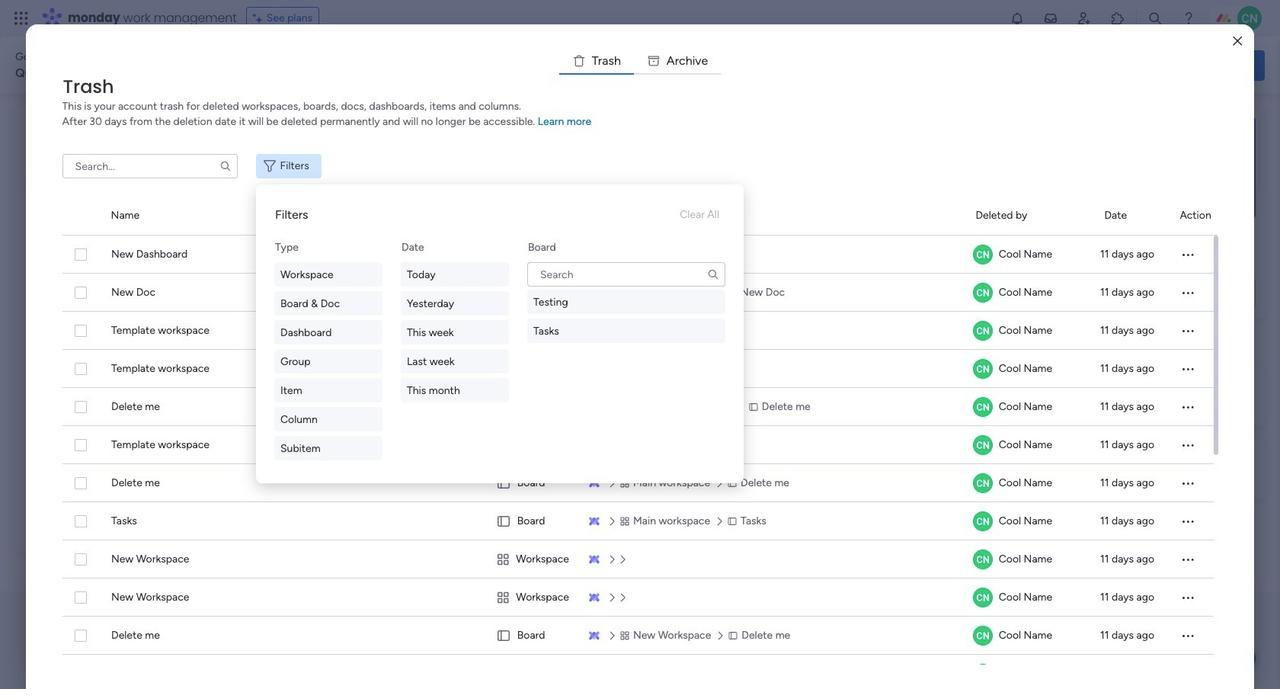 Task type: locate. For each thing, give the bounding box(es) containing it.
6 column header from the left
[[1180, 197, 1219, 235]]

cool name image for 3rd menu image from the bottom of the page
[[973, 512, 993, 531]]

5 cool name image from the top
[[973, 550, 993, 569]]

8 row from the top
[[62, 502, 1214, 541]]

component image right workspace icon
[[106, 483, 119, 496]]

cool name image for third menu image
[[973, 359, 993, 379]]

3 menu image from the top
[[1181, 438, 1196, 453]]

cool name image
[[1238, 6, 1262, 30], [973, 245, 993, 265], [973, 321, 993, 341], [973, 359, 993, 379], [973, 512, 993, 531], [973, 626, 993, 646]]

1 horizontal spatial component image
[[292, 302, 306, 316]]

None search field
[[528, 262, 726, 287]]

2 menu image from the top
[[1181, 399, 1196, 415]]

cool name image for sixth menu image from the bottom
[[973, 321, 993, 341]]

column header
[[62, 197, 93, 235], [111, 197, 479, 235], [590, 197, 958, 235], [976, 197, 1087, 235], [1105, 197, 1162, 235], [1180, 197, 1219, 235]]

templates image image
[[1051, 115, 1252, 220]]

4 cool name image from the top
[[973, 473, 993, 493]]

see plans image
[[253, 10, 267, 27]]

None search field
[[62, 154, 238, 178]]

quick search results list box
[[34, 143, 1000, 345]]

update feed image
[[1044, 11, 1059, 26]]

close recently visited image
[[34, 124, 52, 143]]

3 cool name image from the top
[[973, 435, 993, 455]]

5 row from the top
[[62, 388, 1214, 426]]

search image
[[707, 268, 720, 281]]

1 cool name image from the top
[[973, 283, 993, 303]]

monday marketplace image
[[1111, 11, 1126, 26]]

Search for items in the recycle bin search field
[[62, 154, 238, 178]]

component image down public board image
[[292, 302, 306, 316]]

7 row from the top
[[62, 464, 1214, 502]]

7 menu image from the top
[[1181, 628, 1196, 643]]

0 horizontal spatial component image
[[106, 483, 119, 496]]

add to favorites image
[[240, 279, 255, 294]]

menu image
[[1181, 247, 1196, 262], [1181, 399, 1196, 415], [1181, 438, 1196, 453], [1181, 552, 1196, 567]]

4 menu image from the top
[[1181, 476, 1196, 491]]

workspace image
[[59, 460, 95, 497]]

9 row from the top
[[62, 541, 1214, 579]]

cell
[[972, 236, 1082, 274], [496, 274, 569, 312], [972, 274, 1082, 312], [496, 312, 569, 350], [587, 312, 954, 350], [972, 312, 1082, 350], [496, 350, 569, 388], [587, 350, 954, 388], [972, 350, 1082, 388], [496, 388, 569, 426], [972, 388, 1082, 426], [587, 426, 954, 464], [972, 426, 1082, 464], [496, 464, 569, 502], [972, 464, 1082, 502], [496, 502, 569, 541], [972, 502, 1082, 541], [496, 541, 569, 579], [972, 541, 1082, 579], [496, 579, 569, 617], [972, 579, 1082, 617], [496, 617, 569, 655], [972, 617, 1082, 655], [62, 655, 93, 689], [587, 655, 954, 689], [972, 655, 1082, 689], [1176, 655, 1214, 689]]

1 vertical spatial component image
[[106, 483, 119, 496]]

component image
[[292, 302, 306, 316], [106, 483, 119, 496]]

1 menu image from the top
[[1181, 247, 1196, 262]]

menu image
[[1181, 285, 1196, 300], [1181, 323, 1196, 338], [1181, 361, 1196, 377], [1181, 476, 1196, 491], [1181, 514, 1196, 529], [1181, 590, 1196, 605], [1181, 628, 1196, 643]]

help center element
[[1037, 437, 1266, 498]]

1 menu image from the top
[[1181, 285, 1196, 300]]

search image
[[219, 160, 231, 172]]

3 row from the top
[[62, 312, 1214, 350]]

row group
[[62, 197, 1219, 236]]

0 vertical spatial component image
[[292, 302, 306, 316]]

5 menu image from the top
[[1181, 514, 1196, 529]]

cool name image
[[973, 283, 993, 303], [973, 397, 993, 417], [973, 435, 993, 455], [973, 473, 993, 493], [973, 550, 993, 569], [973, 588, 993, 608]]

select product image
[[14, 11, 29, 26]]

component image
[[53, 302, 66, 316]]

row
[[62, 236, 1214, 274], [62, 274, 1214, 312], [62, 312, 1214, 350], [62, 350, 1214, 388], [62, 388, 1214, 426], [62, 426, 1214, 464], [62, 464, 1214, 502], [62, 502, 1214, 541], [62, 541, 1214, 579], [62, 579, 1214, 617], [62, 617, 1214, 655], [62, 655, 1214, 689]]

table
[[62, 197, 1219, 689]]

1 row from the top
[[62, 236, 1214, 274]]



Task type: vqa. For each thing, say whether or not it's contained in the screenshot.
the Workspace selection element
no



Task type: describe. For each thing, give the bounding box(es) containing it.
open update feed (inbox) image
[[34, 363, 52, 381]]

2 column header from the left
[[111, 197, 479, 235]]

invite members image
[[1077, 11, 1092, 26]]

6 cool name image from the top
[[973, 588, 993, 608]]

6 row from the top
[[62, 426, 1214, 464]]

2 menu image from the top
[[1181, 323, 1196, 338]]

4 row from the top
[[62, 350, 1214, 388]]

4 menu image from the top
[[1181, 552, 1196, 567]]

5 column header from the left
[[1105, 197, 1162, 235]]

add to favorites image
[[480, 279, 495, 294]]

getting started element
[[1037, 364, 1266, 425]]

Search search field
[[528, 262, 726, 287]]

2 cool name image from the top
[[973, 397, 993, 417]]

4 column header from the left
[[976, 197, 1087, 235]]

3 menu image from the top
[[1181, 361, 1196, 377]]

2 row from the top
[[62, 274, 1214, 312]]

12 row from the top
[[62, 655, 1214, 689]]

1 column header from the left
[[62, 197, 93, 235]]

close image
[[1234, 35, 1243, 47]]

close my workspaces image
[[34, 415, 52, 433]]

help image
[[1182, 11, 1197, 26]]

notifications image
[[1010, 11, 1025, 26]]

cool name image for first menu icon
[[973, 245, 993, 265]]

search everything image
[[1148, 11, 1163, 26]]

6 menu image from the top
[[1181, 590, 1196, 605]]

10 row from the top
[[62, 579, 1214, 617]]

cool name image for seventh menu image from the top
[[973, 626, 993, 646]]

11 row from the top
[[62, 617, 1214, 655]]

0 element
[[187, 363, 206, 381]]

3 column header from the left
[[590, 197, 958, 235]]

public board image
[[292, 278, 309, 295]]



